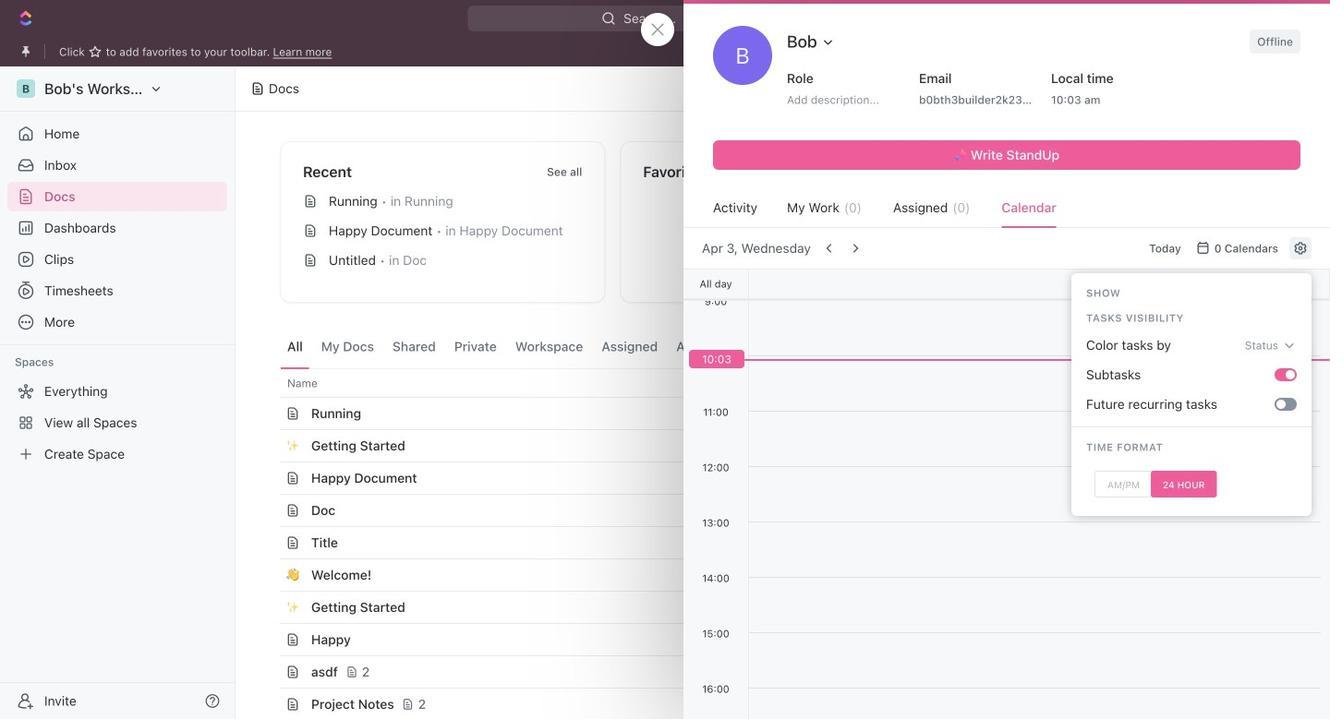 Task type: vqa. For each thing, say whether or not it's contained in the screenshot.
tree
yes



Task type: describe. For each thing, give the bounding box(es) containing it.
9 row from the top
[[260, 624, 1286, 657]]

10 row from the top
[[260, 656, 1286, 689]]

1 row from the top
[[260, 369, 1286, 398]]

6 row from the top
[[260, 527, 1286, 560]]

no favorited docs image
[[746, 183, 820, 257]]

7 row from the top
[[260, 559, 1286, 592]]

11 row from the top
[[260, 688, 1286, 720]]

sidebar navigation
[[0, 67, 236, 720]]

2 row from the top
[[260, 397, 1286, 431]]



Task type: locate. For each thing, give the bounding box(es) containing it.
1 column header from the left
[[260, 369, 280, 398]]

tab list
[[280, 325, 738, 369]]

2 column header from the left
[[958, 369, 1106, 398]]

3 row from the top
[[260, 430, 1286, 463]]

4 row from the top
[[260, 462, 1286, 495]]

column header
[[260, 369, 280, 398], [958, 369, 1106, 398]]

tree
[[7, 377, 227, 469]]

8 row from the top
[[260, 591, 1286, 625]]

5 row from the top
[[260, 494, 1286, 528]]

table
[[260, 369, 1286, 720]]

tree inside sidebar navigation
[[7, 377, 227, 469]]

cell
[[260, 398, 280, 430], [260, 431, 280, 462], [958, 431, 1106, 462], [260, 463, 280, 494], [958, 463, 1106, 494], [260, 495, 280, 527], [773, 495, 958, 527], [958, 495, 1106, 527], [260, 528, 280, 559], [958, 528, 1106, 559], [260, 560, 280, 591], [260, 592, 280, 624], [260, 625, 280, 656], [773, 625, 958, 656], [958, 625, 1106, 656], [1106, 625, 1254, 656], [260, 657, 280, 688], [773, 657, 958, 688], [958, 657, 1106, 688], [1106, 657, 1254, 688], [1254, 657, 1286, 688], [260, 689, 280, 720], [773, 689, 958, 720], [958, 689, 1106, 720], [1106, 689, 1254, 720], [1254, 689, 1286, 720]]

0 horizontal spatial column header
[[260, 369, 280, 398]]

1 horizontal spatial column header
[[958, 369, 1106, 398]]

row
[[260, 369, 1286, 398], [260, 397, 1286, 431], [260, 430, 1286, 463], [260, 462, 1286, 495], [260, 494, 1286, 528], [260, 527, 1286, 560], [260, 559, 1286, 592], [260, 591, 1286, 625], [260, 624, 1286, 657], [260, 656, 1286, 689], [260, 688, 1286, 720]]



